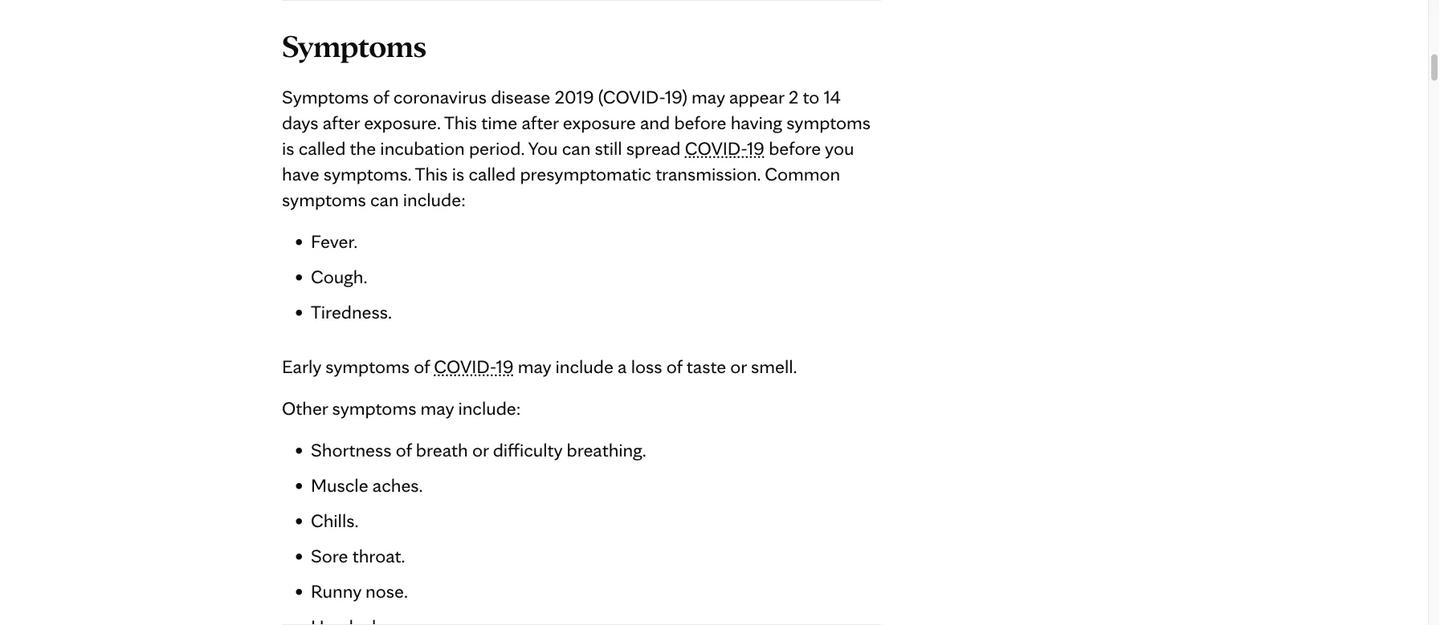 Task type: vqa. For each thing, say whether or not it's contained in the screenshot.
To
yes



Task type: describe. For each thing, give the bounding box(es) containing it.
nose.
[[366, 580, 408, 604]]

called inside before you have symptoms. this is called presymptomatic transmission. common symptoms can include:
[[469, 163, 516, 186]]

can inside symptoms of coronavirus disease 2019 (covid-19) may appear 2 to 14 days after exposure. this time after exposure and before having symptoms is called the incubation period. you can still spread
[[562, 137, 591, 160]]

exposure
[[563, 111, 636, 135]]

common
[[765, 163, 841, 186]]

0 vertical spatial 19
[[747, 137, 765, 160]]

this inside symptoms of coronavirus disease 2019 (covid-19) may appear 2 to 14 days after exposure. this time after exposure and before having symptoms is called the incubation period. you can still spread
[[444, 111, 477, 135]]

before you have symptoms. this is called presymptomatic transmission. common symptoms can include:
[[282, 137, 854, 212]]

cough.
[[311, 265, 368, 289]]

spread
[[627, 137, 681, 160]]

2 vertical spatial may
[[421, 397, 454, 421]]

fever.
[[311, 230, 358, 253]]

shortness of breath or difficulty breathing.
[[311, 439, 647, 462]]

difficulty
[[493, 439, 563, 462]]

other
[[282, 397, 328, 421]]

muscle
[[311, 474, 368, 498]]

transmission.
[[656, 163, 761, 186]]

you
[[825, 137, 854, 160]]

shortness
[[311, 439, 392, 462]]

0 vertical spatial covid-
[[685, 137, 747, 160]]

early
[[282, 355, 321, 379]]

symptoms for symptoms of coronavirus disease 2019 (covid-19) may appear 2 to 14 days after exposure. this time after exposure and before having symptoms is called the incubation period. you can still spread
[[282, 85, 369, 109]]

2
[[789, 85, 799, 109]]

of up other symptoms may include:
[[414, 355, 430, 379]]

(covid-
[[598, 85, 665, 109]]

runny nose.
[[311, 580, 408, 604]]

presymptomatic
[[520, 163, 652, 186]]

aches.
[[373, 474, 423, 498]]

breath
[[416, 439, 468, 462]]

symptoms up other symptoms may include:
[[326, 355, 410, 379]]

a
[[618, 355, 627, 379]]

you
[[528, 137, 558, 160]]

symptoms inside before you have symptoms. this is called presymptomatic transmission. common symptoms can include:
[[282, 188, 366, 212]]

loss
[[631, 355, 662, 379]]

and
[[640, 111, 670, 135]]

symptoms for symptoms
[[282, 26, 427, 65]]

0 horizontal spatial or
[[472, 439, 489, 462]]

sore throat.
[[311, 545, 405, 568]]

exposure.
[[364, 111, 441, 135]]

the
[[350, 137, 376, 160]]

time
[[482, 111, 518, 135]]



Task type: locate. For each thing, give the bounding box(es) containing it.
chills.
[[311, 510, 359, 533]]

1 vertical spatial before
[[769, 137, 821, 160]]

1 vertical spatial this
[[415, 163, 448, 186]]

or right taste
[[731, 355, 747, 379]]

0 horizontal spatial can
[[370, 188, 399, 212]]

may
[[692, 85, 725, 109], [518, 355, 551, 379], [421, 397, 454, 421]]

or right breath
[[472, 439, 489, 462]]

may inside symptoms of coronavirus disease 2019 (covid-19) may appear 2 to 14 days after exposure. this time after exposure and before having symptoms is called the incubation period. you can still spread
[[692, 85, 725, 109]]

of up exposure.
[[373, 85, 389, 109]]

1 symptoms from the top
[[282, 26, 427, 65]]

before inside before you have symptoms. this is called presymptomatic transmission. common symptoms can include:
[[769, 137, 821, 160]]

sore
[[311, 545, 348, 568]]

muscle aches.
[[311, 474, 423, 498]]

after up the 'you'
[[522, 111, 559, 135]]

1 vertical spatial covid-
[[434, 355, 496, 379]]

0 vertical spatial called
[[299, 137, 346, 160]]

symptoms.
[[324, 163, 411, 186]]

0 vertical spatial this
[[444, 111, 477, 135]]

19 down the having
[[747, 137, 765, 160]]

is
[[282, 137, 295, 160], [452, 163, 465, 186]]

throat.
[[353, 545, 405, 568]]

tiredness.
[[311, 301, 392, 324]]

this down incubation
[[415, 163, 448, 186]]

early symptoms of covid-19 may include a loss of taste or smell.
[[282, 355, 798, 379]]

before up common
[[769, 137, 821, 160]]

1 vertical spatial include:
[[458, 397, 521, 421]]

period.
[[469, 137, 525, 160]]

covid-
[[685, 137, 747, 160], [434, 355, 496, 379]]

before
[[674, 111, 727, 135], [769, 137, 821, 160]]

symptoms down have
[[282, 188, 366, 212]]

2 after from the left
[[522, 111, 559, 135]]

appear
[[730, 85, 785, 109]]

can inside before you have symptoms. this is called presymptomatic transmission. common symptoms can include:
[[370, 188, 399, 212]]

2 horizontal spatial may
[[692, 85, 725, 109]]

0 vertical spatial symptoms
[[282, 26, 427, 65]]

can up presymptomatic
[[562, 137, 591, 160]]

or
[[731, 355, 747, 379], [472, 439, 489, 462]]

symptoms of coronavirus disease 2019 (covid-19) may appear 2 to 14 days after exposure. this time after exposure and before having symptoms is called the incubation period. you can still spread
[[282, 85, 871, 160]]

have
[[282, 163, 320, 186]]

1 horizontal spatial before
[[769, 137, 821, 160]]

include: up shortness of breath or difficulty breathing.
[[458, 397, 521, 421]]

covid-19
[[685, 137, 765, 160]]

0 vertical spatial is
[[282, 137, 295, 160]]

after
[[323, 111, 360, 135], [522, 111, 559, 135]]

19)
[[665, 85, 688, 109]]

incubation
[[380, 137, 465, 160]]

1 vertical spatial called
[[469, 163, 516, 186]]

of up aches.
[[396, 439, 412, 462]]

2 symptoms from the top
[[282, 85, 369, 109]]

0 horizontal spatial is
[[282, 137, 295, 160]]

include:
[[403, 188, 466, 212], [458, 397, 521, 421]]

19
[[747, 137, 765, 160], [496, 355, 514, 379]]

this down coronavirus
[[444, 111, 477, 135]]

1 vertical spatial may
[[518, 355, 551, 379]]

1 horizontal spatial covid-
[[685, 137, 747, 160]]

after up the at the top of page
[[323, 111, 360, 135]]

1 horizontal spatial may
[[518, 355, 551, 379]]

smell.
[[751, 355, 798, 379]]

19 left include
[[496, 355, 514, 379]]

0 vertical spatial or
[[731, 355, 747, 379]]

1 horizontal spatial 19
[[747, 137, 765, 160]]

breathing.
[[567, 439, 647, 462]]

1 vertical spatial can
[[370, 188, 399, 212]]

having
[[731, 111, 783, 135]]

1 after from the left
[[323, 111, 360, 135]]

0 horizontal spatial after
[[323, 111, 360, 135]]

include
[[556, 355, 614, 379]]

disease
[[491, 85, 551, 109]]

covid- up transmission.
[[685, 137, 747, 160]]

0 vertical spatial can
[[562, 137, 591, 160]]

symptoms
[[787, 111, 871, 135], [282, 188, 366, 212], [326, 355, 410, 379], [332, 397, 417, 421]]

1 horizontal spatial after
[[522, 111, 559, 135]]

0 horizontal spatial may
[[421, 397, 454, 421]]

1 horizontal spatial can
[[562, 137, 591, 160]]

is inside symptoms of coronavirus disease 2019 (covid-19) may appear 2 to 14 days after exposure. this time after exposure and before having symptoms is called the incubation period. you can still spread
[[282, 137, 295, 160]]

is inside before you have symptoms. this is called presymptomatic transmission. common symptoms can include:
[[452, 163, 465, 186]]

called
[[299, 137, 346, 160], [469, 163, 516, 186]]

other symptoms may include:
[[282, 397, 521, 421]]

0 horizontal spatial before
[[674, 111, 727, 135]]

is down 'days'
[[282, 137, 295, 160]]

1 horizontal spatial called
[[469, 163, 516, 186]]

to
[[803, 85, 820, 109]]

0 vertical spatial include:
[[403, 188, 466, 212]]

include: inside before you have symptoms. this is called presymptomatic transmission. common symptoms can include:
[[403, 188, 466, 212]]

include: down incubation
[[403, 188, 466, 212]]

0 horizontal spatial covid-
[[434, 355, 496, 379]]

0 horizontal spatial 19
[[496, 355, 514, 379]]

called up have
[[299, 137, 346, 160]]

1 vertical spatial is
[[452, 163, 465, 186]]

called inside symptoms of coronavirus disease 2019 (covid-19) may appear 2 to 14 days after exposure. this time after exposure and before having symptoms is called the incubation period. you can still spread
[[299, 137, 346, 160]]

symptoms
[[282, 26, 427, 65], [282, 85, 369, 109]]

symptoms up shortness
[[332, 397, 417, 421]]

this
[[444, 111, 477, 135], [415, 163, 448, 186]]

may right 19)
[[692, 85, 725, 109]]

runny
[[311, 580, 362, 604]]

can down symptoms.
[[370, 188, 399, 212]]

before inside symptoms of coronavirus disease 2019 (covid-19) may appear 2 to 14 days after exposure. this time after exposure and before having symptoms is called the incubation period. you can still spread
[[674, 111, 727, 135]]

this inside before you have symptoms. this is called presymptomatic transmission. common symptoms can include:
[[415, 163, 448, 186]]

0 vertical spatial before
[[674, 111, 727, 135]]

14
[[824, 85, 841, 109]]

covid- up other symptoms may include:
[[434, 355, 496, 379]]

1 vertical spatial symptoms
[[282, 85, 369, 109]]

may up breath
[[421, 397, 454, 421]]

called down period.
[[469, 163, 516, 186]]

days
[[282, 111, 319, 135]]

symptoms inside symptoms of coronavirus disease 2019 (covid-19) may appear 2 to 14 days after exposure. this time after exposure and before having symptoms is called the incubation period. you can still spread
[[282, 85, 369, 109]]

symptoms inside symptoms of coronavirus disease 2019 (covid-19) may appear 2 to 14 days after exposure. this time after exposure and before having symptoms is called the incubation period. you can still spread
[[787, 111, 871, 135]]

1 vertical spatial 19
[[496, 355, 514, 379]]

0 horizontal spatial called
[[299, 137, 346, 160]]

0 vertical spatial may
[[692, 85, 725, 109]]

1 horizontal spatial or
[[731, 355, 747, 379]]

1 vertical spatial or
[[472, 439, 489, 462]]

of
[[373, 85, 389, 109], [414, 355, 430, 379], [667, 355, 683, 379], [396, 439, 412, 462]]

still
[[595, 137, 622, 160]]

of right loss
[[667, 355, 683, 379]]

can
[[562, 137, 591, 160], [370, 188, 399, 212]]

may left include
[[518, 355, 551, 379]]

of inside symptoms of coronavirus disease 2019 (covid-19) may appear 2 to 14 days after exposure. this time after exposure and before having symptoms is called the incubation period. you can still spread
[[373, 85, 389, 109]]

taste
[[687, 355, 726, 379]]

symptoms down the 14
[[787, 111, 871, 135]]

before down 19)
[[674, 111, 727, 135]]

2019
[[555, 85, 594, 109]]

is down incubation
[[452, 163, 465, 186]]

1 horizontal spatial is
[[452, 163, 465, 186]]

coronavirus
[[393, 85, 487, 109]]



